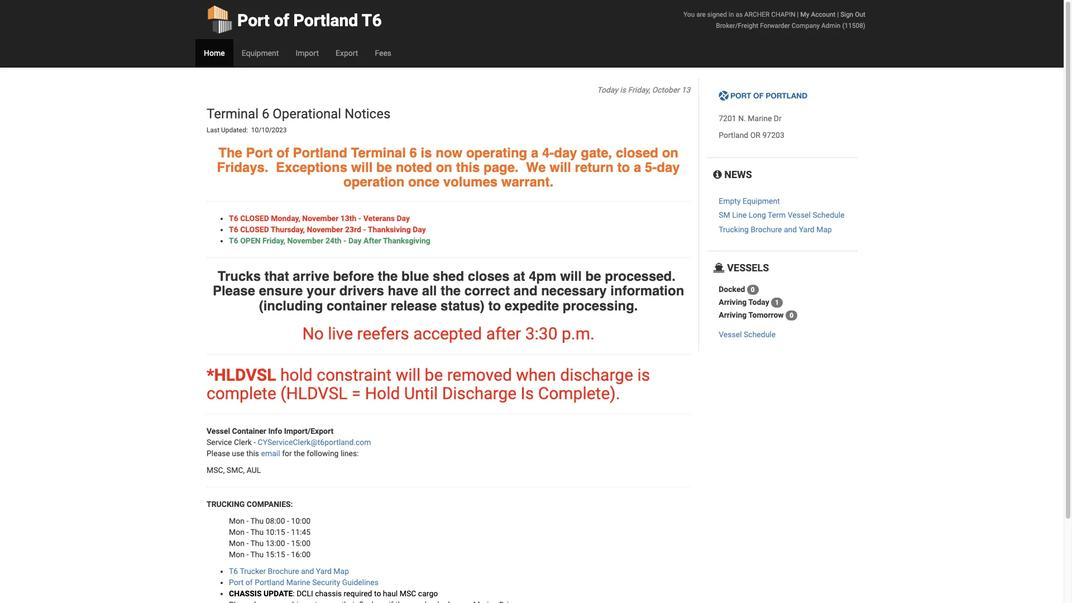 Task type: describe. For each thing, give the bounding box(es) containing it.
0 vertical spatial port
[[237, 11, 270, 30]]

*hldvsl
[[207, 365, 276, 385]]

and inside t6 trucker brochure and yard map port of portland marine security guidelines chassis update : dcli chassis required to haul msc cargo
[[301, 567, 314, 576]]

import button
[[287, 39, 327, 67]]

companies:
[[247, 500, 293, 509]]

volumes
[[443, 174, 498, 190]]

08:00
[[266, 517, 285, 526]]

is inside 'the port of portland terminal 6 is now operating a 4-day gate, closed on fridays .  exceptions will be noted on this page.  we will return to a 5-day operation once volumes warrant.'
[[421, 145, 432, 161]]

home
[[204, 49, 225, 58]]

4 mon from the top
[[229, 550, 245, 559]]

sm line long term vessel schedule link
[[719, 211, 845, 220]]

1 horizontal spatial the
[[378, 269, 398, 284]]

6 inside terminal 6 operational notices last updated:  10/10/2023
[[262, 106, 269, 122]]

11:45
[[291, 528, 311, 537]]

0 horizontal spatial on
[[436, 160, 452, 175]]

1 horizontal spatial on
[[662, 145, 679, 161]]

2 arriving from the top
[[719, 310, 747, 319]]

- inside vessel container info import/export service clerk - cyserviceclerk@t6portland.com please use this email for the following lines:
[[254, 438, 256, 447]]

23rd
[[345, 225, 361, 234]]

- right 24th at the left top
[[344, 236, 347, 245]]

- up trucker
[[247, 550, 249, 559]]

now
[[436, 145, 463, 161]]

brochure inside t6 trucker brochure and yard map port of portland marine security guidelines chassis update : dcli chassis required to haul msc cargo
[[268, 567, 299, 576]]

1 closed from the top
[[240, 214, 269, 223]]

t6 closed monday, november 13th - veterans day t6 closed thursday, november 23rd - thanksiving day t6 open friday, november 24th - day after thanksgiving
[[229, 214, 430, 245]]

equipment button
[[233, 39, 287, 67]]

portland down 7201
[[719, 131, 749, 140]]

monday,
[[271, 214, 300, 223]]

msc
[[400, 589, 416, 598]]

noted
[[396, 160, 432, 175]]

and inside empty equipment sm line long term vessel schedule trucking brochure and yard map
[[784, 225, 797, 234]]

1 | from the left
[[797, 11, 799, 18]]

1 vertical spatial 0
[[790, 312, 794, 320]]

2 vertical spatial november
[[287, 236, 324, 245]]

info
[[268, 427, 282, 436]]

yard inside t6 trucker brochure and yard map port of portland marine security guidelines chassis update : dcli chassis required to haul msc cargo
[[316, 567, 332, 576]]

my
[[801, 11, 810, 18]]

that
[[265, 269, 289, 284]]

vessel for vessel container info import/export service clerk - cyserviceclerk@t6portland.com please use this email for the following lines:
[[207, 427, 230, 436]]

hold
[[365, 384, 400, 403]]

portland inside port of portland t6 link
[[294, 11, 358, 30]]

info circle image
[[713, 170, 722, 180]]

2 thu from the top
[[250, 528, 264, 537]]

cyserviceclerk@t6portland.com link
[[258, 438, 371, 447]]

last
[[207, 126, 220, 134]]

constraint
[[317, 365, 392, 385]]

10:00
[[291, 517, 311, 526]]

be inside trucks that arrive before the blue shed closes at 4pm will be processed. please ensure your drivers have all the correct and necessary information (including container release status) to expedite processing.
[[586, 269, 601, 284]]

warrant.
[[501, 174, 554, 190]]

blue
[[402, 269, 429, 284]]

term
[[768, 211, 786, 220]]

port inside 'the port of portland terminal 6 is now operating a 4-day gate, closed on fridays .  exceptions will be noted on this page.  we will return to a 5-day operation once volumes warrant.'
[[246, 145, 273, 161]]

10:15
[[266, 528, 285, 537]]

email link
[[261, 449, 280, 458]]

4 thu from the top
[[250, 550, 264, 559]]

gate,
[[581, 145, 612, 161]]

1 vertical spatial schedule
[[744, 330, 776, 339]]

portland inside t6 trucker brochure and yard map port of portland marine security guidelines chassis update : dcli chassis required to haul msc cargo
[[255, 578, 284, 587]]

use
[[232, 449, 244, 458]]

signed
[[708, 11, 727, 18]]

discharge
[[442, 384, 517, 403]]

my account link
[[801, 11, 836, 18]]

be inside 'the port of portland terminal 6 is now operating a 4-day gate, closed on fridays .  exceptions will be noted on this page.  we will return to a 5-day operation once volumes warrant.'
[[376, 160, 392, 175]]

we
[[526, 160, 546, 175]]

1 horizontal spatial marine
[[748, 114, 772, 123]]

be inside hold constraint will be removed when discharge is complete (hldvsl = hold until discharge is complete).
[[425, 365, 443, 385]]

0 horizontal spatial 0
[[751, 286, 755, 294]]

email
[[261, 449, 280, 458]]

sm
[[719, 211, 730, 220]]

equipment inside dropdown button
[[242, 49, 279, 58]]

4pm
[[529, 269, 557, 284]]

closed
[[616, 145, 658, 161]]

today is friday, october 13
[[597, 85, 690, 94]]

- down 'trucking companies:' at the left bottom of the page
[[247, 517, 249, 526]]

terminal 6 operational notices last updated:  10/10/2023
[[207, 106, 394, 134]]

release
[[391, 298, 437, 314]]

is inside hold constraint will be removed when discharge is complete (hldvsl = hold until discharge is complete).
[[638, 365, 650, 385]]

1 mon from the top
[[229, 517, 245, 526]]

t6 up fees
[[362, 11, 382, 30]]

no live reefers accepted after 3:30 p.m.
[[302, 324, 595, 343]]

(11508)
[[842, 22, 866, 30]]

operation
[[344, 174, 405, 190]]

- right 13th
[[358, 214, 362, 223]]

port of portland t6 link
[[207, 0, 382, 39]]

today inside docked 0 arriving today 1 arriving tomorrow 0
[[749, 298, 770, 307]]

trucking
[[719, 225, 749, 234]]

aul
[[247, 466, 261, 475]]

thursday,
[[271, 225, 305, 234]]

port of portland t6 image
[[719, 91, 808, 102]]

dcli
[[297, 589, 313, 598]]

this inside vessel container info import/export service clerk - cyserviceclerk@t6portland.com please use this email for the following lines:
[[246, 449, 259, 458]]

empty equipment sm line long term vessel schedule trucking brochure and yard map
[[719, 197, 845, 234]]

13th
[[341, 214, 357, 223]]

docked
[[719, 285, 745, 294]]

2 mon from the top
[[229, 528, 245, 537]]

veterans
[[363, 214, 395, 223]]

- left 16:00
[[287, 550, 289, 559]]

to inside t6 trucker brochure and yard map port of portland marine security guidelines chassis update : dcli chassis required to haul msc cargo
[[374, 589, 381, 598]]

t6 up the trucks
[[229, 225, 238, 234]]

fees button
[[367, 39, 400, 67]]

thanksiving
[[368, 225, 411, 234]]

company
[[792, 22, 820, 30]]

0 horizontal spatial day
[[554, 145, 577, 161]]

operating
[[466, 145, 527, 161]]

friday, inside t6 closed monday, november 13th - veterans day t6 closed thursday, november 23rd - thanksiving day t6 open friday, november 24th - day after thanksgiving
[[263, 236, 285, 245]]

once
[[408, 174, 440, 190]]

reefers
[[357, 324, 409, 343]]

live
[[328, 324, 353, 343]]

this inside 'the port of portland terminal 6 is now operating a 4-day gate, closed on fridays .  exceptions will be noted on this page.  we will return to a 5-day operation once volumes warrant.'
[[456, 160, 480, 175]]

15:15
[[266, 550, 285, 559]]

all
[[422, 283, 437, 299]]

1
[[775, 299, 779, 307]]

closes
[[468, 269, 510, 284]]

until
[[404, 384, 438, 403]]

- right '23rd'
[[363, 225, 366, 234]]

- left 13:00
[[247, 539, 249, 548]]

trucking brochure and yard map link
[[719, 225, 832, 234]]

- left 10:15
[[247, 528, 249, 537]]

at
[[513, 269, 525, 284]]

0 vertical spatial of
[[274, 11, 289, 30]]

trucking companies:
[[207, 500, 293, 509]]

3:30
[[525, 324, 558, 343]]

trucks that arrive before the blue shed closes at 4pm will be processed. please ensure your drivers have all the correct and necessary information (including container release status) to expedite processing.
[[213, 269, 684, 314]]

0 horizontal spatial a
[[531, 145, 539, 161]]

1 thu from the top
[[250, 517, 264, 526]]

2 closed from the top
[[240, 225, 269, 234]]

empty equipment link
[[719, 197, 780, 206]]

n.
[[738, 114, 746, 123]]

you are signed in as archer chapin | my account | sign out broker/freight forwarder company admin (11508)
[[684, 11, 866, 30]]

portland inside 'the port of portland terminal 6 is now operating a 4-day gate, closed on fridays .  exceptions will be noted on this page.  we will return to a 5-day operation once volumes warrant.'
[[293, 145, 347, 161]]

the port of portland terminal 6 is now operating a 4-day gate, closed on fridays .  exceptions will be noted on this page.  we will return to a 5-day operation once volumes warrant.
[[217, 145, 680, 190]]

operational
[[273, 106, 341, 122]]

correct
[[465, 283, 510, 299]]

drivers
[[339, 283, 384, 299]]

will inside hold constraint will be removed when discharge is complete (hldvsl = hold until discharge is complete).
[[396, 365, 421, 385]]

update
[[264, 589, 293, 598]]

0 horizontal spatial day
[[348, 236, 362, 245]]

ensure
[[259, 283, 303, 299]]

1 horizontal spatial is
[[620, 85, 626, 94]]



Task type: locate. For each thing, give the bounding box(es) containing it.
0 horizontal spatial the
[[294, 449, 305, 458]]

3 thu from the top
[[250, 539, 264, 548]]

port up chassis
[[229, 578, 244, 587]]

container
[[232, 427, 266, 436]]

0 vertical spatial terminal
[[207, 106, 259, 122]]

t6 trucker brochure and yard map link
[[229, 567, 349, 576]]

the left blue
[[378, 269, 398, 284]]

0 horizontal spatial terminal
[[207, 106, 259, 122]]

2 horizontal spatial the
[[441, 283, 461, 299]]

terminal inside terminal 6 operational notices last updated:  10/10/2023
[[207, 106, 259, 122]]

vessel up service
[[207, 427, 230, 436]]

brochure down 15:15
[[268, 567, 299, 576]]

open
[[240, 236, 261, 245]]

export
[[336, 49, 358, 58]]

to up after
[[488, 298, 501, 314]]

a left 4-
[[531, 145, 539, 161]]

1 vertical spatial equipment
[[743, 197, 780, 206]]

removed
[[447, 365, 512, 385]]

3 mon from the top
[[229, 539, 245, 548]]

following
[[307, 449, 339, 458]]

0 vertical spatial this
[[456, 160, 480, 175]]

2 horizontal spatial is
[[638, 365, 650, 385]]

schedule right term
[[813, 211, 845, 220]]

required
[[344, 589, 372, 598]]

0 horizontal spatial to
[[374, 589, 381, 598]]

to left haul
[[374, 589, 381, 598]]

1 horizontal spatial equipment
[[743, 197, 780, 206]]

of inside t6 trucker brochure and yard map port of portland marine security guidelines chassis update : dcli chassis required to haul msc cargo
[[246, 578, 253, 587]]

1 horizontal spatial yard
[[799, 225, 815, 234]]

- right clerk
[[254, 438, 256, 447]]

0 right tomorrow
[[790, 312, 794, 320]]

before
[[333, 269, 374, 284]]

thu left 10:15
[[250, 528, 264, 537]]

ship image
[[713, 263, 725, 273]]

is left now
[[421, 145, 432, 161]]

portland up update
[[255, 578, 284, 587]]

of inside 'the port of portland terminal 6 is now operating a 4-day gate, closed on fridays .  exceptions will be noted on this page.  we will return to a 5-day operation once volumes warrant.'
[[277, 145, 289, 161]]

2 vertical spatial port
[[229, 578, 244, 587]]

sign
[[841, 11, 854, 18]]

t6
[[362, 11, 382, 30], [229, 214, 238, 223], [229, 225, 238, 234], [229, 236, 238, 245], [229, 567, 238, 576]]

of
[[274, 11, 289, 30], [277, 145, 289, 161], [246, 578, 253, 587]]

will inside trucks that arrive before the blue shed closes at 4pm will be processed. please ensure your drivers have all the correct and necessary information (including container release status) to expedite processing.
[[560, 269, 582, 284]]

of down trucker
[[246, 578, 253, 587]]

terminal up operation
[[351, 145, 406, 161]]

1 horizontal spatial map
[[817, 225, 832, 234]]

brochure inside empty equipment sm line long term vessel schedule trucking brochure and yard map
[[751, 225, 782, 234]]

0 vertical spatial please
[[213, 283, 255, 299]]

yard down sm line long term vessel schedule 'link'
[[799, 225, 815, 234]]

1 vertical spatial today
[[749, 298, 770, 307]]

1 horizontal spatial today
[[749, 298, 770, 307]]

day left gate,
[[554, 145, 577, 161]]

and right correct
[[514, 283, 538, 299]]

0 vertical spatial today
[[597, 85, 618, 94]]

t6 left trucker
[[229, 567, 238, 576]]

6 up 10/10/2023
[[262, 106, 269, 122]]

equipment up the long
[[743, 197, 780, 206]]

on
[[662, 145, 679, 161], [436, 160, 452, 175]]

vessel inside vessel container info import/export service clerk - cyserviceclerk@t6portland.com please use this email for the following lines:
[[207, 427, 230, 436]]

1 vertical spatial terminal
[[351, 145, 406, 161]]

10/10/2023
[[251, 126, 287, 134]]

15:00
[[291, 539, 311, 548]]

the right for
[[294, 449, 305, 458]]

2 horizontal spatial to
[[618, 160, 630, 175]]

out
[[855, 11, 866, 18]]

1 vertical spatial 6
[[410, 145, 417, 161]]

the
[[219, 145, 242, 161]]

day up thanksgiving
[[413, 225, 426, 234]]

portland down terminal 6 operational notices last updated:  10/10/2023
[[293, 145, 347, 161]]

marine up or
[[748, 114, 772, 123]]

friday, left october
[[628, 85, 650, 94]]

cyserviceclerk@t6portland.com
[[258, 438, 371, 447]]

1 horizontal spatial |
[[837, 11, 839, 18]]

0 horizontal spatial schedule
[[744, 330, 776, 339]]

equipment right home dropdown button
[[242, 49, 279, 58]]

2 vertical spatial be
[[425, 365, 443, 385]]

0 horizontal spatial equipment
[[242, 49, 279, 58]]

0 vertical spatial equipment
[[242, 49, 279, 58]]

0 horizontal spatial today
[[597, 85, 618, 94]]

p.m.
[[562, 324, 595, 343]]

0 right docked
[[751, 286, 755, 294]]

thanksgiving
[[383, 236, 430, 245]]

0 vertical spatial november
[[302, 214, 339, 223]]

be
[[376, 160, 392, 175], [586, 269, 601, 284], [425, 365, 443, 385]]

thu up trucker
[[250, 550, 264, 559]]

0 vertical spatial closed
[[240, 214, 269, 223]]

| left sign
[[837, 11, 839, 18]]

day
[[554, 145, 577, 161], [657, 160, 680, 175]]

mon
[[229, 517, 245, 526], [229, 528, 245, 537], [229, 539, 245, 548], [229, 550, 245, 559]]

1 horizontal spatial friday,
[[628, 85, 650, 94]]

accepted
[[413, 324, 482, 343]]

0 horizontal spatial this
[[246, 449, 259, 458]]

complete
[[207, 384, 276, 403]]

day up thanksiving
[[397, 214, 410, 223]]

map inside empty equipment sm line long term vessel schedule trucking brochure and yard map
[[817, 225, 832, 234]]

processed.
[[605, 269, 676, 284]]

1 vertical spatial friday,
[[263, 236, 285, 245]]

port down 10/10/2023
[[246, 145, 273, 161]]

0 vertical spatial day
[[397, 214, 410, 223]]

1 horizontal spatial vessel
[[719, 330, 742, 339]]

(including
[[259, 298, 323, 314]]

vessel for vessel schedule
[[719, 330, 742, 339]]

on right noted
[[436, 160, 452, 175]]

2 vertical spatial and
[[301, 567, 314, 576]]

1 horizontal spatial day
[[397, 214, 410, 223]]

line
[[732, 211, 747, 220]]

0 horizontal spatial and
[[301, 567, 314, 576]]

=
[[352, 384, 361, 403]]

0 vertical spatial yard
[[799, 225, 815, 234]]

1 horizontal spatial a
[[634, 160, 641, 175]]

1 vertical spatial yard
[[316, 567, 332, 576]]

1 vertical spatial vessel
[[719, 330, 742, 339]]

haul
[[383, 589, 398, 598]]

is right discharge
[[638, 365, 650, 385]]

arriving
[[719, 298, 747, 307], [719, 310, 747, 319]]

portland up import
[[294, 11, 358, 30]]

t6 down "fridays"
[[229, 214, 238, 223]]

1 vertical spatial arriving
[[719, 310, 747, 319]]

discharge
[[560, 365, 633, 385]]

and down sm line long term vessel schedule 'link'
[[784, 225, 797, 234]]

hold constraint will be removed when discharge is complete (hldvsl = hold until discharge is complete).
[[207, 365, 650, 403]]

will right we
[[550, 160, 571, 175]]

will right exceptions
[[351, 160, 373, 175]]

1 horizontal spatial day
[[657, 160, 680, 175]]

0 vertical spatial be
[[376, 160, 392, 175]]

| left my
[[797, 11, 799, 18]]

marine inside t6 trucker brochure and yard map port of portland marine security guidelines chassis update : dcli chassis required to haul msc cargo
[[286, 578, 310, 587]]

- left 11:45
[[287, 528, 289, 537]]

this right use
[[246, 449, 259, 458]]

2 horizontal spatial be
[[586, 269, 601, 284]]

marine up :
[[286, 578, 310, 587]]

to left 5-
[[618, 160, 630, 175]]

2 | from the left
[[837, 11, 839, 18]]

equipment
[[242, 49, 279, 58], [743, 197, 780, 206]]

map up the 'security' on the left of page
[[334, 567, 349, 576]]

1 vertical spatial marine
[[286, 578, 310, 587]]

1 horizontal spatial to
[[488, 298, 501, 314]]

or
[[751, 131, 761, 140]]

exceptions
[[276, 160, 347, 175]]

0 horizontal spatial vessel
[[207, 427, 230, 436]]

terminal inside 'the port of portland terminal 6 is now operating a 4-day gate, closed on fridays .  exceptions will be noted on this page.  we will return to a 5-day operation once volumes warrant.'
[[351, 145, 406, 161]]

and inside trucks that arrive before the blue shed closes at 4pm will be processed. please ensure your drivers have all the correct and necessary information (including container release status) to expedite processing.
[[514, 283, 538, 299]]

is left october
[[620, 85, 626, 94]]

port of portland t6
[[237, 11, 382, 30]]

0 vertical spatial arriving
[[719, 298, 747, 307]]

2 vertical spatial is
[[638, 365, 650, 385]]

yard inside empty equipment sm line long term vessel schedule trucking brochure and yard map
[[799, 225, 815, 234]]

vessel inside empty equipment sm line long term vessel schedule trucking brochure and yard map
[[788, 211, 811, 220]]

1 horizontal spatial brochure
[[751, 225, 782, 234]]

0 vertical spatial schedule
[[813, 211, 845, 220]]

1 horizontal spatial schedule
[[813, 211, 845, 220]]

vessel right term
[[788, 211, 811, 220]]

thu
[[250, 517, 264, 526], [250, 528, 264, 537], [250, 539, 264, 548], [250, 550, 264, 559]]

and
[[784, 225, 797, 234], [514, 283, 538, 299], [301, 567, 314, 576]]

arrive
[[293, 269, 329, 284]]

- left 15:00
[[287, 539, 289, 548]]

day left 'info circle' icon
[[657, 160, 680, 175]]

1 arriving from the top
[[719, 298, 747, 307]]

0 vertical spatial is
[[620, 85, 626, 94]]

1 vertical spatial and
[[514, 283, 538, 299]]

1 horizontal spatial 6
[[410, 145, 417, 161]]

0 vertical spatial vessel
[[788, 211, 811, 220]]

shed
[[433, 269, 464, 284]]

yard up the 'security' on the left of page
[[316, 567, 332, 576]]

please left the that
[[213, 283, 255, 299]]

1 horizontal spatial and
[[514, 283, 538, 299]]

after
[[486, 324, 521, 343]]

complete).
[[538, 384, 620, 403]]

this right once
[[456, 160, 480, 175]]

friday, down thursday,
[[263, 236, 285, 245]]

brochure
[[751, 225, 782, 234], [268, 567, 299, 576]]

t6 inside t6 trucker brochure and yard map port of portland marine security guidelines chassis update : dcli chassis required to haul msc cargo
[[229, 567, 238, 576]]

november
[[302, 214, 339, 223], [307, 225, 343, 234], [287, 236, 324, 245]]

0 vertical spatial and
[[784, 225, 797, 234]]

to inside trucks that arrive before the blue shed closes at 4pm will be processed. please ensure your drivers have all the correct and necessary information (including container release status) to expedite processing.
[[488, 298, 501, 314]]

0 horizontal spatial map
[[334, 567, 349, 576]]

0 vertical spatial brochure
[[751, 225, 782, 234]]

1 horizontal spatial be
[[425, 365, 443, 385]]

status)
[[441, 298, 485, 314]]

map down sm line long term vessel schedule 'link'
[[817, 225, 832, 234]]

1 vertical spatial this
[[246, 449, 259, 458]]

0 vertical spatial marine
[[748, 114, 772, 123]]

t6 trucker brochure and yard map port of portland marine security guidelines chassis update : dcli chassis required to haul msc cargo
[[229, 567, 438, 598]]

home button
[[195, 39, 233, 67]]

please inside trucks that arrive before the blue shed closes at 4pm will be processed. please ensure your drivers have all the correct and necessary information (including container release status) to expedite processing.
[[213, 283, 255, 299]]

brochure down the long
[[751, 225, 782, 234]]

terminal up last
[[207, 106, 259, 122]]

0 vertical spatial 6
[[262, 106, 269, 122]]

thu left 13:00
[[250, 539, 264, 548]]

- left 10:00
[[287, 517, 289, 526]]

container
[[327, 298, 387, 314]]

port inside t6 trucker brochure and yard map port of portland marine security guidelines chassis update : dcli chassis required to haul msc cargo
[[229, 578, 244, 587]]

1 horizontal spatial this
[[456, 160, 480, 175]]

the right the all
[[441, 283, 461, 299]]

1 vertical spatial of
[[277, 145, 289, 161]]

your
[[307, 283, 336, 299]]

2 vertical spatial of
[[246, 578, 253, 587]]

of up equipment dropdown button in the left top of the page
[[274, 11, 289, 30]]

1 vertical spatial is
[[421, 145, 432, 161]]

1 vertical spatial day
[[413, 225, 426, 234]]

map inside t6 trucker brochure and yard map port of portland marine security guidelines chassis update : dcli chassis required to haul msc cargo
[[334, 567, 349, 576]]

please down service
[[207, 449, 230, 458]]

schedule down tomorrow
[[744, 330, 776, 339]]

arriving down docked
[[719, 298, 747, 307]]

5-
[[645, 160, 657, 175]]

trucking
[[207, 500, 245, 509]]

schedule
[[813, 211, 845, 220], [744, 330, 776, 339]]

0 vertical spatial 0
[[751, 286, 755, 294]]

6 inside 'the port of portland terminal 6 is now operating a 4-day gate, closed on fridays .  exceptions will be noted on this page.  we will return to a 5-day operation once volumes warrant.'
[[410, 145, 417, 161]]

expedite
[[505, 298, 559, 314]]

16:00
[[291, 550, 311, 559]]

october
[[652, 85, 680, 94]]

will right 4pm
[[560, 269, 582, 284]]

vessel schedule link
[[719, 330, 776, 339]]

0 horizontal spatial is
[[421, 145, 432, 161]]

arriving up vessel schedule
[[719, 310, 747, 319]]

vessels
[[725, 262, 769, 274]]

1 vertical spatial november
[[307, 225, 343, 234]]

1 horizontal spatial terminal
[[351, 145, 406, 161]]

day down '23rd'
[[348, 236, 362, 245]]

0 horizontal spatial |
[[797, 11, 799, 18]]

1 vertical spatial please
[[207, 449, 230, 458]]

terminal
[[207, 106, 259, 122], [351, 145, 406, 161]]

2 vertical spatial day
[[348, 236, 362, 245]]

dr
[[774, 114, 782, 123]]

2 horizontal spatial vessel
[[788, 211, 811, 220]]

0 vertical spatial friday,
[[628, 85, 650, 94]]

t6 left open
[[229, 236, 238, 245]]

equipment inside empty equipment sm line long term vessel schedule trucking brochure and yard map
[[743, 197, 780, 206]]

thu down 'trucking companies:' at the left bottom of the page
[[250, 517, 264, 526]]

1 vertical spatial to
[[488, 298, 501, 314]]

trucker
[[240, 567, 266, 576]]

is
[[620, 85, 626, 94], [421, 145, 432, 161], [638, 365, 650, 385]]

be down accepted
[[425, 365, 443, 385]]

news
[[722, 169, 752, 181]]

port up equipment dropdown button in the left top of the page
[[237, 11, 270, 30]]

to inside 'the port of portland terminal 6 is now operating a 4-day gate, closed on fridays .  exceptions will be noted on this page.  we will return to a 5-day operation once volumes warrant.'
[[618, 160, 630, 175]]

be left noted
[[376, 160, 392, 175]]

please inside vessel container info import/export service clerk - cyserviceclerk@t6portland.com please use this email for the following lines:
[[207, 449, 230, 458]]

information
[[611, 283, 684, 299]]

vessel down docked 0 arriving today 1 arriving tomorrow 0
[[719, 330, 742, 339]]

are
[[697, 11, 706, 18]]

and up port of portland marine security guidelines link
[[301, 567, 314, 576]]

2 vertical spatial to
[[374, 589, 381, 598]]

a left 5-
[[634, 160, 641, 175]]

of down 10/10/2023
[[277, 145, 289, 161]]

1 vertical spatial closed
[[240, 225, 269, 234]]

1 horizontal spatial 0
[[790, 312, 794, 320]]

notices
[[345, 106, 391, 122]]

sign out link
[[841, 11, 866, 18]]

vessel container info import/export service clerk - cyserviceclerk@t6portland.com please use this email for the following lines:
[[207, 427, 371, 458]]

the inside vessel container info import/export service clerk - cyserviceclerk@t6portland.com please use this email for the following lines:
[[294, 449, 305, 458]]

1 vertical spatial brochure
[[268, 567, 299, 576]]

docked 0 arriving today 1 arriving tomorrow 0
[[719, 285, 794, 320]]

2 horizontal spatial and
[[784, 225, 797, 234]]

be up processing.
[[586, 269, 601, 284]]

trucks
[[218, 269, 261, 284]]

closed
[[240, 214, 269, 223], [240, 225, 269, 234]]

will down the reefers
[[396, 365, 421, 385]]

0 vertical spatial map
[[817, 225, 832, 234]]

2 vertical spatial vessel
[[207, 427, 230, 436]]

0 horizontal spatial friday,
[[263, 236, 285, 245]]

portland or 97203
[[719, 131, 785, 140]]

schedule inside empty equipment sm line long term vessel schedule trucking brochure and yard map
[[813, 211, 845, 220]]

2 horizontal spatial day
[[413, 225, 426, 234]]

vessel schedule
[[719, 330, 776, 339]]

0 vertical spatial to
[[618, 160, 630, 175]]

4-
[[542, 145, 554, 161]]

(hldvsl
[[281, 384, 348, 403]]

friday,
[[628, 85, 650, 94], [263, 236, 285, 245]]

6 up once
[[410, 145, 417, 161]]

msc,
[[207, 466, 225, 475]]

0 horizontal spatial marine
[[286, 578, 310, 587]]

on right 5-
[[662, 145, 679, 161]]



Task type: vqa. For each thing, say whether or not it's contained in the screenshot.
EXPORT popup button
yes



